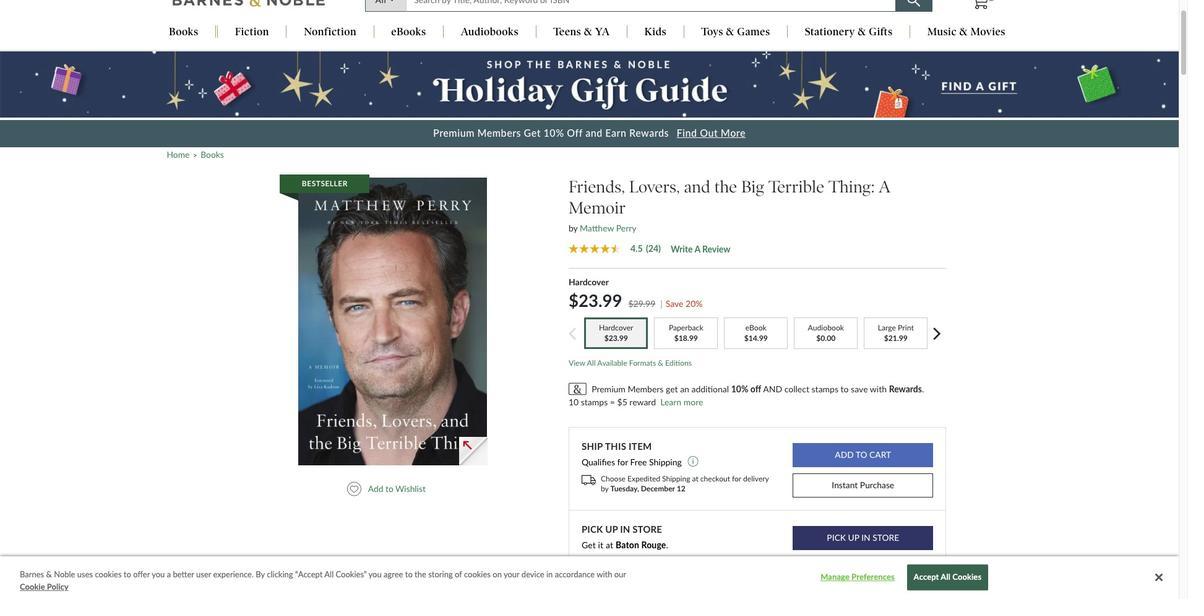 Task type: locate. For each thing, give the bounding box(es) containing it.
&
[[584, 26, 593, 38], [727, 26, 735, 38], [858, 26, 867, 38], [960, 26, 969, 38], [658, 358, 664, 368], [46, 570, 52, 580]]

books
[[169, 26, 199, 38], [201, 149, 224, 159]]

1 vertical spatial stamps
[[581, 397, 608, 407]]

& left ya
[[584, 26, 593, 38]]

shipping
[[650, 457, 682, 467], [663, 474, 691, 483]]

1 vertical spatial 10%
[[732, 384, 749, 394]]

0 vertical spatial .
[[923, 384, 925, 394]]

1 vertical spatial available
[[809, 557, 839, 566]]

at down the rouge
[[651, 556, 659, 566]]

0 vertical spatial members
[[478, 127, 521, 139]]

shipping up 12
[[663, 474, 691, 483]]

by left the matthew
[[569, 223, 578, 233]]

0 vertical spatial and
[[586, 127, 603, 139]]

by
[[256, 570, 265, 580]]

$14.99
[[745, 334, 768, 343]]

lovers,
[[630, 177, 680, 197]]

save
[[851, 384, 868, 394]]

0 horizontal spatial available
[[598, 358, 628, 368]]

to
[[841, 384, 849, 394], [386, 484, 394, 494], [124, 570, 131, 580], [405, 570, 413, 580]]

barnes & noble uses cookies to offer you a better user experience. by clicking "accept all cookies" you agree to the storing of cookies on your device in accordance with our cookie policy
[[20, 570, 627, 592]]

rewards
[[630, 127, 669, 139], [890, 384, 923, 394]]

shop the barnes & noble holiday gift guide. find a gift image
[[0, 52, 1180, 117]]

accept
[[914, 573, 940, 582]]

to right add at the left of the page
[[386, 484, 394, 494]]

experience.
[[213, 570, 254, 580]]

members inside premium members get an additional 10% off and collect stamps to save with rewards . 10 stamps = $5 reward learn more
[[628, 384, 664, 394]]

available up manage
[[809, 557, 839, 566]]

all right accept
[[941, 573, 951, 582]]

at inside choose expedited shipping at checkout for delivery by
[[693, 474, 699, 483]]

choose expedited shipping at checkout for delivery by
[[601, 474, 769, 493]]

you left agree at the left bottom of the page
[[369, 570, 382, 580]]

0 horizontal spatial .
[[667, 540, 669, 550]]

0 horizontal spatial the
[[415, 570, 427, 580]]

additional
[[692, 384, 730, 394]]

teens & ya button
[[537, 26, 627, 39]]

& inside barnes & noble uses cookies to offer you a better user experience. by clicking "accept all cookies" you agree to the storing of cookies on your device in accordance with our cookie policy
[[46, 570, 52, 580]]

by inside the "friends, lovers, and the big terrible thing: a memoir by matthew perry"
[[569, 223, 578, 233]]

on
[[493, 570, 502, 580]]

0 vertical spatial for
[[618, 457, 628, 467]]

1 horizontal spatial for
[[733, 474, 742, 483]]

item
[[629, 441, 652, 452]]

formats
[[630, 358, 656, 368]]

0 horizontal spatial for
[[618, 457, 628, 467]]

cookies right of
[[464, 570, 491, 580]]

shipping right free
[[650, 457, 682, 467]]

in
[[621, 524, 631, 535]]

(24)
[[646, 243, 661, 254]]

cookie
[[20, 582, 45, 592]]

1 horizontal spatial get
[[582, 540, 596, 550]]

1 vertical spatial rewards
[[890, 384, 923, 394]]

0 horizontal spatial stamps
[[581, 397, 608, 407]]

add
[[368, 484, 384, 494]]

1 horizontal spatial members
[[628, 384, 664, 394]]

bestseller link
[[280, 175, 487, 466]]

1 horizontal spatial .
[[923, 384, 925, 394]]

1 vertical spatial for
[[733, 474, 742, 483]]

stamps left =
[[581, 397, 608, 407]]

earn
[[606, 127, 627, 139]]

0 vertical spatial shipping
[[650, 457, 682, 467]]

1 horizontal spatial stamps
[[812, 384, 839, 394]]

1 vertical spatial shipping
[[663, 474, 691, 483]]

at right it
[[606, 540, 614, 550]]

to left offer
[[124, 570, 131, 580]]

1 vertical spatial and
[[685, 177, 711, 197]]

premium inside premium members get an additional 10% off and collect stamps to save with rewards . 10 stamps = $5 reward learn more
[[592, 384, 626, 394]]

offer
[[133, 570, 150, 580]]

a right write
[[695, 244, 701, 254]]

home link
[[167, 149, 190, 159]]

0 horizontal spatial books
[[169, 26, 199, 38]]

you right offer
[[152, 570, 165, 580]]

1 horizontal spatial the
[[715, 177, 738, 197]]

logo image
[[172, 0, 326, 10]]

books inside button
[[169, 26, 199, 38]]

0 vertical spatial at
[[693, 474, 699, 483]]

check
[[582, 556, 606, 566]]

0 horizontal spatial premium
[[433, 127, 475, 139]]

all inside $23.99 main content
[[587, 358, 596, 368]]

all inside barnes & noble uses cookies to offer you a better user experience. by clicking "accept all cookies" you agree to the storing of cookies on your device in accordance with our cookie policy
[[325, 570, 334, 580]]

teens
[[554, 26, 582, 38]]

shipping inside ship this item qualifies for free shipping
[[650, 457, 682, 467]]

rewards right save
[[890, 384, 923, 394]]

0 horizontal spatial at
[[606, 540, 614, 550]]

$23.99 $29.99
[[569, 290, 656, 311]]

& left editions
[[658, 358, 664, 368]]

large
[[879, 323, 897, 332]]

1 vertical spatial the
[[415, 570, 427, 580]]

within
[[841, 557, 861, 566]]

paperback $18.99
[[669, 323, 704, 343]]

& inside 'button'
[[727, 26, 735, 38]]

to inside premium members get an additional 10% off and collect stamps to save with rewards . 10 stamps = $5 reward learn more
[[841, 384, 849, 394]]

available left the "formats" at right bottom
[[598, 358, 628, 368]]

hardcover
[[569, 277, 609, 287]]

a left better
[[167, 570, 171, 580]]

with inside barnes & noble uses cookies to offer you a better user experience. by clicking "accept all cookies" you agree to the storing of cookies on your device in accordance with our cookie policy
[[597, 570, 613, 580]]

noble
[[54, 570, 75, 580]]

get left it
[[582, 540, 596, 550]]

ebooks
[[391, 26, 426, 38]]

2 horizontal spatial at
[[693, 474, 699, 483]]

10%
[[544, 127, 565, 139], [732, 384, 749, 394]]

& inside $23.99 main content
[[658, 358, 664, 368]]

0 vertical spatial stamps
[[812, 384, 839, 394]]

1 horizontal spatial at
[[651, 556, 659, 566]]

0 vertical spatial books
[[169, 26, 199, 38]]

1 horizontal spatial books
[[201, 149, 224, 159]]

get left off
[[524, 127, 541, 139]]

an
[[681, 384, 690, 394]]

& right toys
[[727, 26, 735, 38]]

None field
[[406, 0, 896, 12]]

0 vertical spatial by
[[569, 223, 578, 233]]

1 horizontal spatial a
[[695, 244, 701, 254]]

manage
[[821, 573, 850, 582]]

this
[[605, 441, 627, 452]]

0 vertical spatial get
[[524, 127, 541, 139]]

0 horizontal spatial by
[[569, 223, 578, 233]]

a inside barnes & noble uses cookies to offer you a better user experience. by clicking "accept all cookies" you agree to the storing of cookies on your device in accordance with our cookie policy
[[167, 570, 171, 580]]

1 horizontal spatial premium
[[592, 384, 626, 394]]

1 cookies from the left
[[95, 570, 122, 580]]

more
[[684, 397, 704, 407]]

it
[[599, 540, 604, 550]]

1 vertical spatial a
[[167, 570, 171, 580]]

1 horizontal spatial cookies
[[464, 570, 491, 580]]

2 horizontal spatial all
[[941, 573, 951, 582]]

1 horizontal spatial by
[[601, 484, 609, 493]]

None submit
[[793, 444, 934, 468], [793, 526, 934, 551], [793, 444, 934, 468], [793, 526, 934, 551]]

0 horizontal spatial cookies
[[95, 570, 122, 580]]

for left free
[[618, 457, 628, 467]]

0 horizontal spatial members
[[478, 127, 521, 139]]

cookies right uses
[[95, 570, 122, 580]]

0 horizontal spatial all
[[325, 570, 334, 580]]

ebook
[[746, 323, 767, 332]]

1 horizontal spatial 10%
[[732, 384, 749, 394]]

ship this item qualifies for free shipping
[[582, 441, 684, 467]]

view
[[569, 358, 586, 368]]

1 vertical spatial with
[[597, 570, 613, 580]]

all inside button
[[941, 573, 951, 582]]

0 horizontal spatial and
[[586, 127, 603, 139]]

by down choose
[[601, 484, 609, 493]]

0 vertical spatial with
[[871, 384, 887, 394]]

1 vertical spatial premium
[[592, 384, 626, 394]]

and
[[764, 384, 783, 394]]

stationery & gifts button
[[788, 26, 910, 39]]

ebooks button
[[374, 26, 443, 39]]

and right "lovers,"
[[685, 177, 711, 197]]

members
[[478, 127, 521, 139], [628, 384, 664, 394]]

all right "accept
[[325, 570, 334, 580]]

1 vertical spatial by
[[601, 484, 609, 493]]

.
[[923, 384, 925, 394], [667, 540, 669, 550]]

you
[[152, 570, 165, 580], [369, 570, 382, 580]]

1 horizontal spatial you
[[369, 570, 382, 580]]

excerpt image
[[459, 437, 488, 466]]

kids button
[[628, 26, 684, 39]]

tuesday, december 12
[[611, 484, 686, 493]]

& up the cookie policy 'link'
[[46, 570, 52, 580]]

availability
[[608, 556, 649, 566]]

and inside the "friends, lovers, and the big terrible thing: a memoir by matthew perry"
[[685, 177, 711, 197]]

pick up in store get it at baton rouge . check availability at nearby stores
[[582, 524, 715, 566]]

& for teens & ya
[[584, 26, 593, 38]]

to left save
[[841, 384, 849, 394]]

0 vertical spatial rewards
[[630, 127, 669, 139]]

the left big
[[715, 177, 738, 197]]

at left "checkout"
[[693, 474, 699, 483]]

1 horizontal spatial rewards
[[890, 384, 923, 394]]

music
[[928, 26, 957, 38]]

cookies"
[[336, 570, 367, 580]]

for left delivery in the bottom of the page
[[733, 474, 742, 483]]

with right save
[[871, 384, 887, 394]]

1 vertical spatial .
[[667, 540, 669, 550]]

barnes
[[20, 570, 44, 580]]

stamps right collect
[[812, 384, 839, 394]]

reward
[[630, 397, 656, 407]]

paperback
[[669, 323, 704, 332]]

. inside premium members get an additional 10% off and collect stamps to save with rewards . 10 stamps = $5 reward learn more
[[923, 384, 925, 394]]

for inside ship this item qualifies for free shipping
[[618, 457, 628, 467]]

0 vertical spatial the
[[715, 177, 738, 197]]

premium for premium members get an additional 10% off and collect stamps to save with rewards . 10 stamps = $5 reward learn more
[[592, 384, 626, 394]]

2 you from the left
[[369, 570, 382, 580]]

policy
[[47, 582, 69, 592]]

1 vertical spatial get
[[582, 540, 596, 550]]

0 vertical spatial premium
[[433, 127, 475, 139]]

12
[[677, 484, 686, 493]]

& right the music at the right top of the page
[[960, 26, 969, 38]]

1 horizontal spatial all
[[587, 358, 596, 368]]

& left gifts
[[858, 26, 867, 38]]

available within 2 business hours
[[809, 557, 918, 566]]

1 horizontal spatial with
[[871, 384, 887, 394]]

1 vertical spatial books
[[201, 149, 224, 159]]

0 horizontal spatial you
[[152, 570, 165, 580]]

matthew perry link
[[580, 223, 637, 233]]

cookies
[[95, 570, 122, 580], [464, 570, 491, 580]]

rewards right earn
[[630, 127, 669, 139]]

0 horizontal spatial a
[[167, 570, 171, 580]]

0 horizontal spatial with
[[597, 570, 613, 580]]

premium for premium members get 10% off and earn rewards find out more
[[433, 127, 475, 139]]

0 horizontal spatial rewards
[[630, 127, 669, 139]]

your
[[504, 570, 520, 580]]

premium
[[433, 127, 475, 139], [592, 384, 626, 394]]

all right view
[[587, 358, 596, 368]]

1 vertical spatial members
[[628, 384, 664, 394]]

and right off
[[586, 127, 603, 139]]

1 horizontal spatial and
[[685, 177, 711, 197]]

all for accept
[[941, 573, 951, 582]]

2 cookies from the left
[[464, 570, 491, 580]]

0 vertical spatial 10%
[[544, 127, 565, 139]]

0 vertical spatial a
[[695, 244, 701, 254]]

$21.99
[[885, 334, 908, 343]]

the left the "storing"
[[415, 570, 427, 580]]

teens & ya
[[554, 26, 610, 38]]

purchase
[[861, 480, 895, 491]]

with left our
[[597, 570, 613, 580]]



Task type: vqa. For each thing, say whether or not it's contained in the screenshot.
Free on the right
yes



Task type: describe. For each thing, give the bounding box(es) containing it.
& for barnes & noble uses cookies to offer you a better user experience. by clicking "accept all cookies" you agree to the storing of cookies on your device in accordance with our cookie policy
[[46, 570, 52, 580]]

up
[[606, 524, 618, 535]]

a inside $23.99 main content
[[695, 244, 701, 254]]

a
[[879, 177, 891, 197]]

Search by Title, Author, Keyword or ISBN text field
[[406, 0, 896, 12]]

instant purchase button
[[793, 474, 934, 498]]

$29.99
[[629, 298, 656, 309]]

print
[[899, 323, 914, 332]]

2 vertical spatial at
[[651, 556, 659, 566]]

instant
[[832, 480, 858, 491]]

find
[[677, 127, 698, 139]]

ya
[[596, 26, 610, 38]]

cookies
[[953, 573, 982, 582]]

for inside choose expedited shipping at checkout for delivery by
[[733, 474, 742, 483]]

kids
[[645, 26, 667, 38]]

business hours
[[870, 557, 918, 566]]

out
[[700, 127, 719, 139]]

& for stationery & gifts
[[858, 26, 867, 38]]

december
[[641, 484, 675, 493]]

in
[[547, 570, 553, 580]]

get inside pick up in store get it at baton rouge . check availability at nearby stores
[[582, 540, 596, 550]]

members for get
[[478, 127, 521, 139]]

to right agree at the left bottom of the page
[[405, 570, 413, 580]]

large print $21.99
[[879, 323, 914, 343]]

baton
[[616, 540, 640, 550]]

clicking
[[267, 570, 293, 580]]

storing
[[429, 570, 453, 580]]

view all available formats & editions link
[[569, 358, 692, 368]]

search image
[[908, 0, 921, 7]]

matthew
[[580, 223, 614, 233]]

rouge
[[642, 540, 667, 550]]

audiobook $0.00
[[808, 323, 845, 343]]

4.5
[[631, 243, 643, 254]]

expedited
[[628, 474, 661, 483]]

$5
[[618, 397, 628, 407]]

2
[[863, 557, 868, 566]]

. inside pick up in store get it at baton rouge . check availability at nearby stores
[[667, 540, 669, 550]]

wishlist
[[396, 484, 426, 494]]

nonfiction
[[304, 26, 357, 38]]

0 horizontal spatial 10%
[[544, 127, 565, 139]]

cart image
[[973, 0, 989, 10]]

cookie policy link
[[20, 581, 69, 593]]

shipping inside choose expedited shipping at checkout for delivery by
[[663, 474, 691, 483]]

manage preferences button
[[820, 566, 897, 590]]

fiction button
[[218, 26, 286, 39]]

more
[[721, 127, 746, 139]]

nearby stores
[[661, 556, 715, 566]]

10
[[569, 397, 579, 407]]

preferences
[[852, 573, 895, 582]]

privacy alert dialog
[[0, 557, 1180, 599]]

add to wishlist link
[[347, 482, 431, 496]]

books inside $23.99 main content
[[201, 149, 224, 159]]

audiobooks button
[[444, 26, 536, 39]]

write
[[671, 244, 693, 254]]

rewards inside premium members get an additional 10% off and collect stamps to save with rewards . 10 stamps = $5 reward learn more
[[890, 384, 923, 394]]

toys & games button
[[685, 26, 788, 39]]

perry
[[617, 223, 637, 233]]

fiction
[[235, 26, 269, 38]]

store
[[633, 524, 663, 535]]

1 horizontal spatial available
[[809, 557, 839, 566]]

save 20%
[[666, 298, 703, 309]]

10% inside premium members get an additional 10% off and collect stamps to save with rewards . 10 stamps = $5 reward learn more
[[732, 384, 749, 394]]

"accept
[[295, 570, 323, 580]]

accept all cookies button
[[908, 565, 989, 591]]

write a review
[[671, 244, 731, 254]]

checkout
[[701, 474, 731, 483]]

$0.00
[[817, 334, 836, 343]]

0 horizontal spatial get
[[524, 127, 541, 139]]

big
[[742, 177, 765, 197]]

off
[[751, 384, 762, 394]]

check availability at nearby stores link
[[582, 556, 715, 567]]

4.5 (24)
[[631, 243, 661, 254]]

$23.99
[[569, 290, 623, 311]]

friends,
[[569, 177, 625, 197]]

add to wishlist
[[368, 484, 426, 494]]

0 vertical spatial available
[[598, 358, 628, 368]]

review
[[703, 244, 731, 254]]

the inside the "friends, lovers, and the big terrible thing: a memoir by matthew perry"
[[715, 177, 738, 197]]

& for toys & games
[[727, 26, 735, 38]]

the inside barnes & noble uses cookies to offer you a better user experience. by clicking "accept all cookies" you agree to the storing of cookies on your device in accordance with our cookie policy
[[415, 570, 427, 580]]

toys
[[702, 26, 724, 38]]

uses
[[77, 570, 93, 580]]

books button
[[152, 26, 216, 39]]

editions
[[666, 358, 692, 368]]

1 vertical spatial at
[[606, 540, 614, 550]]

collect
[[785, 384, 810, 394]]

all for view
[[587, 358, 596, 368]]

bestseller
[[302, 179, 348, 188]]

$18.99
[[675, 334, 698, 343]]

our
[[615, 570, 627, 580]]

user
[[196, 570, 211, 580]]

friends, lovers, and the big terrible thing: a memoir by matthew perry
[[569, 177, 891, 233]]

home
[[167, 149, 190, 159]]

audiobook
[[808, 323, 845, 332]]

1 you from the left
[[152, 570, 165, 580]]

view all available formats & editions
[[569, 358, 692, 368]]

learn
[[661, 397, 682, 407]]

& for music & movies
[[960, 26, 969, 38]]

device
[[522, 570, 545, 580]]

write a review button
[[671, 244, 731, 254]]

$23.99 main content
[[0, 51, 1180, 599]]

by inside choose expedited shipping at checkout for delivery by
[[601, 484, 609, 493]]

manage preferences
[[821, 573, 895, 582]]

ebook $14.99
[[745, 323, 768, 343]]

thing:
[[829, 177, 875, 197]]

members for get
[[628, 384, 664, 394]]

delivery
[[744, 474, 769, 483]]

premium members get 10% off and earn rewards find out more
[[433, 127, 746, 139]]

friends, lovers, and the big terrible thing: a memoir image
[[298, 178, 487, 466]]

with inside premium members get an additional 10% off and collect stamps to save with rewards . 10 stamps = $5 reward learn more
[[871, 384, 887, 394]]

pick
[[582, 524, 603, 535]]

movies
[[971, 26, 1006, 38]]

gifts
[[870, 26, 893, 38]]

of
[[455, 570, 462, 580]]



